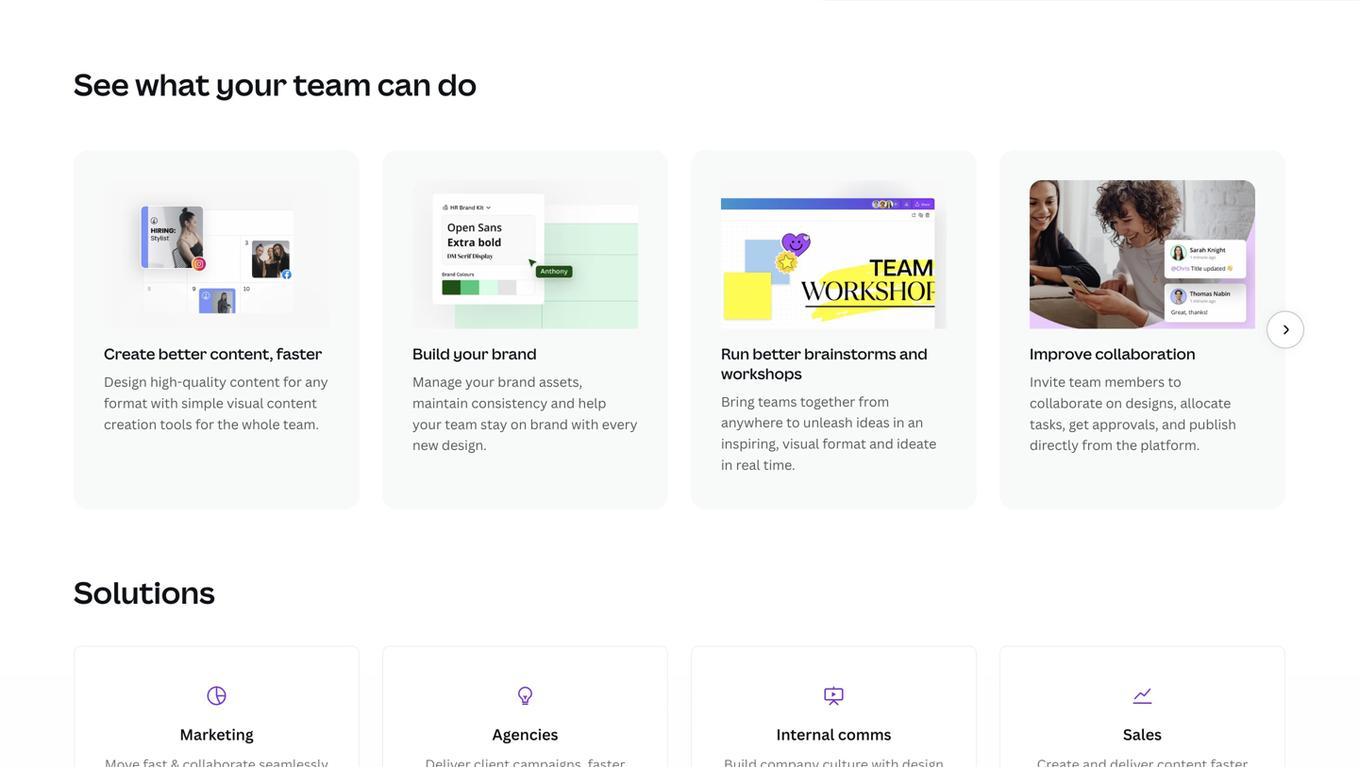 Task type: locate. For each thing, give the bounding box(es) containing it.
any
[[305, 373, 328, 391]]

team up design.
[[445, 415, 477, 433]]

0 horizontal spatial the
[[217, 415, 239, 433]]

tools
[[160, 415, 192, 433]]

together
[[800, 392, 855, 410]]

visual up the time.
[[782, 435, 819, 453]]

on
[[1106, 394, 1122, 412], [510, 415, 527, 433]]

to
[[1168, 373, 1182, 391], [786, 414, 800, 432]]

to up designs,
[[1168, 373, 1182, 391]]

in left real
[[721, 456, 733, 474]]

the
[[217, 415, 239, 433], [1116, 436, 1137, 454]]

1 horizontal spatial the
[[1116, 436, 1137, 454]]

1 horizontal spatial to
[[1168, 373, 1182, 391]]

and
[[899, 344, 928, 364], [551, 394, 575, 412], [1162, 415, 1186, 433], [869, 435, 894, 453]]

to down teams
[[786, 414, 800, 432]]

faster
[[276, 344, 322, 364]]

in
[[893, 414, 905, 432], [721, 456, 733, 474]]

unleash
[[803, 414, 853, 432]]

0 vertical spatial for
[[283, 373, 302, 391]]

1 vertical spatial for
[[195, 415, 214, 433]]

assets,
[[539, 373, 582, 391]]

better
[[158, 344, 207, 364], [753, 344, 801, 364]]

time.
[[763, 456, 795, 474]]

0 vertical spatial from
[[858, 392, 889, 410]]

your right what
[[216, 64, 287, 105]]

1 vertical spatial in
[[721, 456, 733, 474]]

team inside improve collaboration invite team members to collaborate on designs,  allocate tasks, get approvals, and publish directly from the platform.
[[1069, 373, 1101, 391]]

1 horizontal spatial in
[[893, 414, 905, 432]]

1 horizontal spatial on
[[1106, 394, 1122, 412]]

1 horizontal spatial with
[[571, 415, 599, 433]]

content up team.
[[267, 394, 317, 412]]

and down assets,
[[551, 394, 575, 412]]

team up collaborate
[[1069, 373, 1101, 391]]

on inside improve collaboration invite team members to collaborate on designs,  allocate tasks, get approvals, and publish directly from the platform.
[[1106, 394, 1122, 412]]

every
[[602, 415, 638, 433]]

0 horizontal spatial better
[[158, 344, 207, 364]]

1 vertical spatial to
[[786, 414, 800, 432]]

on up approvals,
[[1106, 394, 1122, 412]]

0 horizontal spatial team
[[293, 64, 371, 105]]

0 vertical spatial the
[[217, 415, 239, 433]]

0 vertical spatial to
[[1168, 373, 1182, 391]]

for left any
[[283, 373, 302, 391]]

format
[[104, 394, 148, 412], [823, 435, 866, 453]]

sales
[[1123, 724, 1162, 745]]

0 vertical spatial with
[[151, 394, 178, 412]]

sales link
[[999, 646, 1285, 767]]

1 vertical spatial with
[[571, 415, 599, 433]]

0 horizontal spatial to
[[786, 414, 800, 432]]

team left can
[[293, 64, 371, 105]]

to inside improve collaboration invite team members to collaborate on designs,  allocate tasks, get approvals, and publish directly from the platform.
[[1168, 373, 1182, 391]]

1 horizontal spatial visual
[[782, 435, 819, 453]]

0 horizontal spatial with
[[151, 394, 178, 412]]

1 horizontal spatial for
[[283, 373, 302, 391]]

1 vertical spatial format
[[823, 435, 866, 453]]

1 vertical spatial brand
[[498, 373, 536, 391]]

team.
[[283, 415, 319, 433]]

for down the 'simple'
[[195, 415, 214, 433]]

0 horizontal spatial on
[[510, 415, 527, 433]]

in left an
[[893, 414, 905, 432]]

content
[[230, 373, 280, 391], [267, 394, 317, 412]]

and down "ideas"
[[869, 435, 894, 453]]

stay
[[481, 415, 507, 433]]

2 vertical spatial brand
[[530, 415, 568, 433]]

improve collaboration invite team members to collaborate on designs,  allocate tasks, get approvals, and publish directly from the platform.
[[1030, 344, 1236, 454]]

simple
[[181, 394, 224, 412]]

agencies
[[492, 724, 558, 745]]

format inside create better content, faster design high-quality content for any format with simple visual content creation tools for the whole team.
[[104, 394, 148, 412]]

real
[[736, 456, 760, 474]]

marketing
[[180, 724, 254, 745]]

0 vertical spatial team
[[293, 64, 371, 105]]

1 vertical spatial the
[[1116, 436, 1137, 454]]

1 horizontal spatial format
[[823, 435, 866, 453]]

team for members
[[1069, 373, 1101, 391]]

from down get
[[1082, 436, 1113, 454]]

improve
[[1030, 344, 1092, 364]]

content down the content,
[[230, 373, 280, 391]]

better up high-
[[158, 344, 207, 364]]

1 vertical spatial team
[[1069, 373, 1101, 391]]

internal comms
[[776, 724, 891, 745]]

0 vertical spatial content
[[230, 373, 280, 391]]

and up platform.
[[1162, 415, 1186, 433]]

with inside build your brand manage your brand assets, maintain consistency and help your team stay on brand with every new design.
[[571, 415, 599, 433]]

1 horizontal spatial better
[[753, 344, 801, 364]]

1 horizontal spatial team
[[445, 415, 477, 433]]

format down design
[[104, 394, 148, 412]]

team
[[293, 64, 371, 105], [1069, 373, 1101, 391], [445, 415, 477, 433]]

1 horizontal spatial from
[[1082, 436, 1113, 454]]

2 horizontal spatial team
[[1069, 373, 1101, 391]]

0 horizontal spatial format
[[104, 394, 148, 412]]

creation
[[104, 415, 157, 433]]

better right 'run'
[[753, 344, 801, 364]]

0 vertical spatial brand
[[492, 344, 537, 364]]

visual up whole
[[227, 394, 264, 412]]

the left whole
[[217, 415, 239, 433]]

what
[[135, 64, 210, 105]]

invite
[[1030, 373, 1066, 391]]

format down unleash
[[823, 435, 866, 453]]

from
[[858, 392, 889, 410], [1082, 436, 1113, 454]]

with
[[151, 394, 178, 412], [571, 415, 599, 433]]

better inside the run better brainstorms and workshops bring teams together from anywhere to unleash ideas in an inspiring, visual format and ideate in real time.
[[753, 344, 801, 364]]

tasks,
[[1030, 415, 1066, 433]]

and inside build your brand manage your brand assets, maintain consistency and help your team stay on brand with every new design.
[[551, 394, 575, 412]]

from up "ideas"
[[858, 392, 889, 410]]

0 vertical spatial visual
[[227, 394, 264, 412]]

1 vertical spatial visual
[[782, 435, 819, 453]]

with down help at the bottom left of the page
[[571, 415, 599, 433]]

high-
[[150, 373, 182, 391]]

1 vertical spatial from
[[1082, 436, 1113, 454]]

2 vertical spatial team
[[445, 415, 477, 433]]

ideas
[[856, 414, 890, 432]]

0 vertical spatial format
[[104, 394, 148, 412]]

brand
[[492, 344, 537, 364], [498, 373, 536, 391], [530, 415, 568, 433]]

approvals,
[[1092, 415, 1159, 433]]

with down high-
[[151, 394, 178, 412]]

0 horizontal spatial from
[[858, 392, 889, 410]]

2 better from the left
[[753, 344, 801, 364]]

the inside create better content, faster design high-quality content for any format with simple visual content creation tools for the whole team.
[[217, 415, 239, 433]]

your
[[216, 64, 287, 105], [453, 344, 488, 364], [465, 373, 494, 391], [412, 415, 442, 433]]

1 vertical spatial content
[[267, 394, 317, 412]]

ideate
[[897, 435, 937, 453]]

0 vertical spatial on
[[1106, 394, 1122, 412]]

whole
[[242, 415, 280, 433]]

1 better from the left
[[158, 344, 207, 364]]

platform.
[[1140, 436, 1200, 454]]

solutions
[[74, 572, 215, 613]]

team for can
[[293, 64, 371, 105]]

better inside create better content, faster design high-quality content for any format with simple visual content creation tools for the whole team.
[[158, 344, 207, 364]]

1 vertical spatial on
[[510, 415, 527, 433]]

for
[[283, 373, 302, 391], [195, 415, 214, 433]]

0 horizontal spatial visual
[[227, 394, 264, 412]]

visual
[[227, 394, 264, 412], [782, 435, 819, 453]]

on down consistency
[[510, 415, 527, 433]]

the down approvals,
[[1116, 436, 1137, 454]]



Task type: describe. For each thing, give the bounding box(es) containing it.
help
[[578, 394, 606, 412]]

format inside the run better brainstorms and workshops bring teams together from anywhere to unleash ideas in an inspiring, visual format and ideate in real time.
[[823, 435, 866, 453]]

collaborate
[[1030, 394, 1103, 412]]

0 horizontal spatial in
[[721, 456, 733, 474]]

content,
[[210, 344, 273, 364]]

better for run
[[753, 344, 801, 364]]

and right brainstorms
[[899, 344, 928, 364]]

0 vertical spatial in
[[893, 414, 905, 432]]

run
[[721, 344, 749, 364]]

quality
[[182, 373, 227, 391]]

to inside the run better brainstorms and workshops bring teams together from anywhere to unleash ideas in an inspiring, visual format and ideate in real time.
[[786, 414, 800, 432]]

workshops
[[721, 363, 802, 384]]

inspiring,
[[721, 435, 779, 453]]

new
[[412, 436, 439, 454]]

better for create
[[158, 344, 207, 364]]

your up consistency
[[465, 373, 494, 391]]

publish
[[1189, 415, 1236, 433]]

collaboration
[[1095, 344, 1196, 364]]

create
[[104, 344, 155, 364]]

bring
[[721, 392, 755, 410]]

manage
[[412, 373, 462, 391]]

maintain
[[412, 394, 468, 412]]

the inside improve collaboration invite team members to collaborate on designs,  allocate tasks, get approvals, and publish directly from the platform.
[[1116, 436, 1137, 454]]

members
[[1105, 373, 1165, 391]]

team inside build your brand manage your brand assets, maintain consistency and help your team stay on brand with every new design.
[[445, 415, 477, 433]]

brainstorms
[[804, 344, 896, 364]]

agencies link
[[382, 646, 668, 767]]

marketing link
[[74, 646, 360, 767]]

your right build
[[453, 344, 488, 364]]

internal
[[776, 724, 834, 745]]

allocate
[[1180, 394, 1231, 412]]

run better brainstorms and workshops bring teams together from anywhere to unleash ideas in an inspiring, visual format and ideate in real time.
[[721, 344, 937, 474]]

consistency
[[471, 394, 548, 412]]

see what your team can do
[[74, 64, 477, 105]]

an
[[908, 414, 923, 432]]

build your brand manage your brand assets, maintain consistency and help your team stay on brand with every new design.
[[412, 344, 638, 454]]

and inside improve collaboration invite team members to collaborate on designs,  allocate tasks, get approvals, and publish directly from the platform.
[[1162, 415, 1186, 433]]

create better content, faster design high-quality content for any format with simple visual content creation tools for the whole team.
[[104, 344, 328, 433]]

do
[[437, 64, 477, 105]]

anywhere
[[721, 414, 783, 432]]

get
[[1069, 415, 1089, 433]]

comms
[[838, 724, 891, 745]]

build
[[412, 344, 450, 364]]

directly
[[1030, 436, 1079, 454]]

designs,
[[1125, 394, 1177, 412]]

visual inside the run better brainstorms and workshops bring teams together from anywhere to unleash ideas in an inspiring, visual format and ideate in real time.
[[782, 435, 819, 453]]

design.
[[442, 436, 487, 454]]

0 horizontal spatial for
[[195, 415, 214, 433]]

on inside build your brand manage your brand assets, maintain consistency and help your team stay on brand with every new design.
[[510, 415, 527, 433]]

internal comms link
[[691, 646, 977, 767]]

can
[[377, 64, 431, 105]]

design
[[104, 373, 147, 391]]

from inside the run better brainstorms and workshops bring teams together from anywhere to unleash ideas in an inspiring, visual format and ideate in real time.
[[858, 392, 889, 410]]

with inside create better content, faster design high-quality content for any format with simple visual content creation tools for the whole team.
[[151, 394, 178, 412]]

from inside improve collaboration invite team members to collaborate on designs,  allocate tasks, get approvals, and publish directly from the platform.
[[1082, 436, 1113, 454]]

see
[[74, 64, 129, 105]]

visual inside create better content, faster design high-quality content for any format with simple visual content creation tools for the whole team.
[[227, 394, 264, 412]]

your up new
[[412, 415, 442, 433]]

teams
[[758, 392, 797, 410]]



Task type: vqa. For each thing, say whether or not it's contained in the screenshot.
"Manage"
yes



